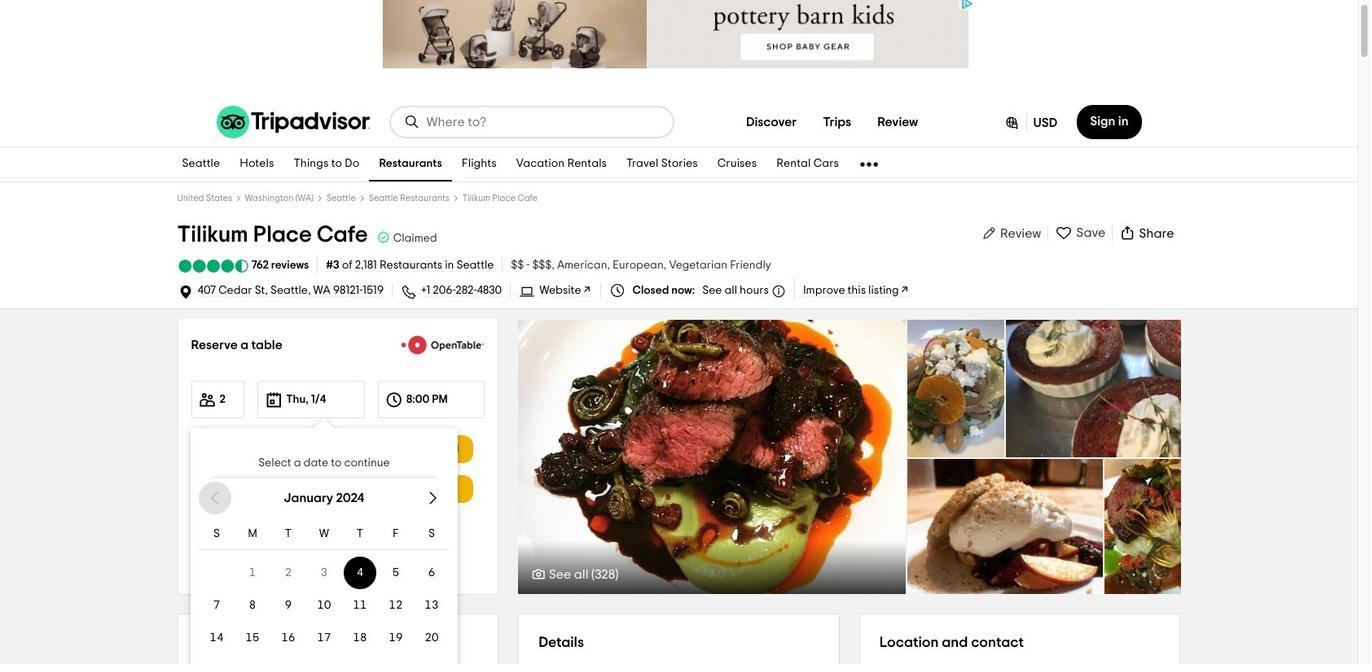 Task type: vqa. For each thing, say whether or not it's contained in the screenshot.
& related to Pool
no



Task type: locate. For each thing, give the bounding box(es) containing it.
advertisement region
[[383, 0, 976, 69]]

row group
[[199, 559, 450, 665]]

tripadvisor image
[[216, 106, 369, 138]]

next month image
[[424, 489, 443, 508]]

row
[[199, 520, 450, 551], [199, 559, 450, 588], [199, 592, 450, 621], [199, 624, 450, 653]]

previous month image
[[205, 489, 225, 508]]

Search search field
[[427, 115, 660, 130]]

2 row from the top
[[199, 559, 450, 588]]

grid
[[199, 478, 450, 665]]

4 row from the top
[[199, 624, 450, 653]]

None search field
[[391, 108, 673, 137]]



Task type: describe. For each thing, give the bounding box(es) containing it.
1 row from the top
[[199, 520, 450, 551]]

search image
[[404, 114, 420, 130]]

4.5 of 5 bubbles image
[[177, 260, 249, 273]]

3 row from the top
[[199, 592, 450, 621]]



